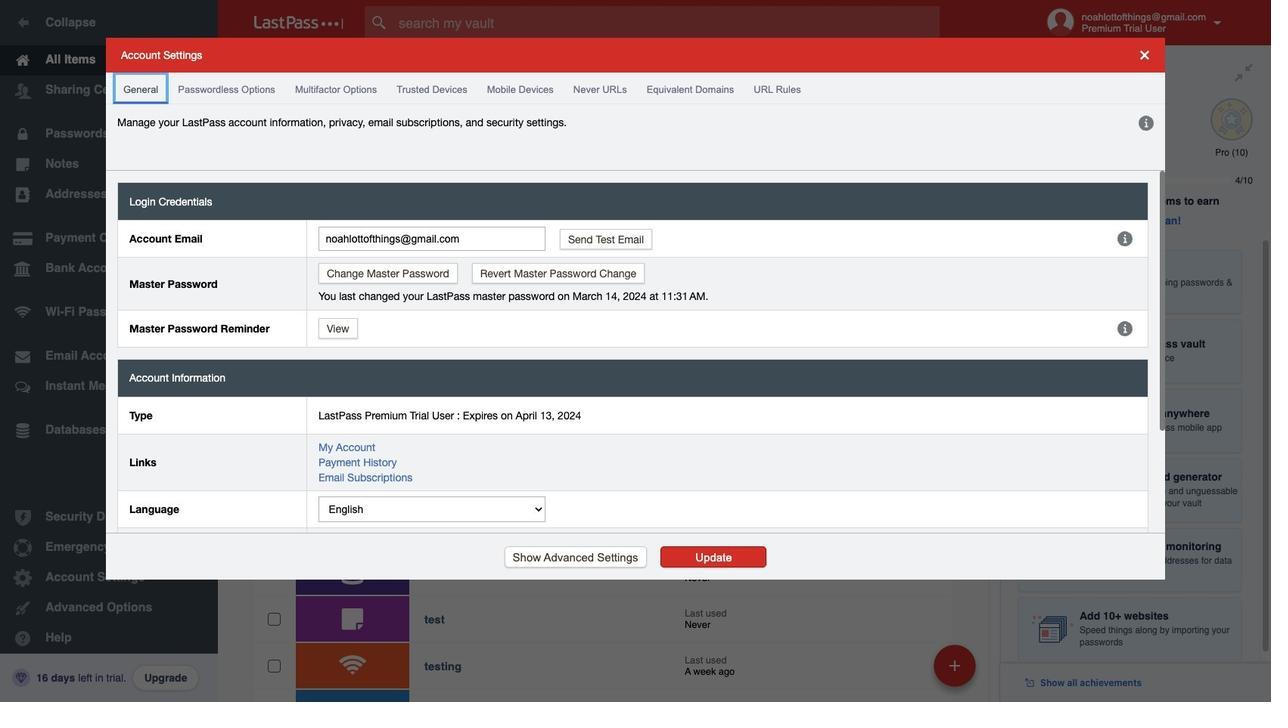 Task type: locate. For each thing, give the bounding box(es) containing it.
lastpass image
[[254, 16, 344, 30]]

search my vault text field
[[365, 6, 969, 39]]

main navigation navigation
[[0, 0, 218, 703]]

new item navigation
[[928, 641, 985, 703]]



Task type: describe. For each thing, give the bounding box(es) containing it.
new item image
[[950, 661, 960, 672]]

vault options navigation
[[218, 45, 1000, 91]]

Search search field
[[365, 6, 969, 39]]



Task type: vqa. For each thing, say whether or not it's contained in the screenshot.
lastpass IMAGE
yes



